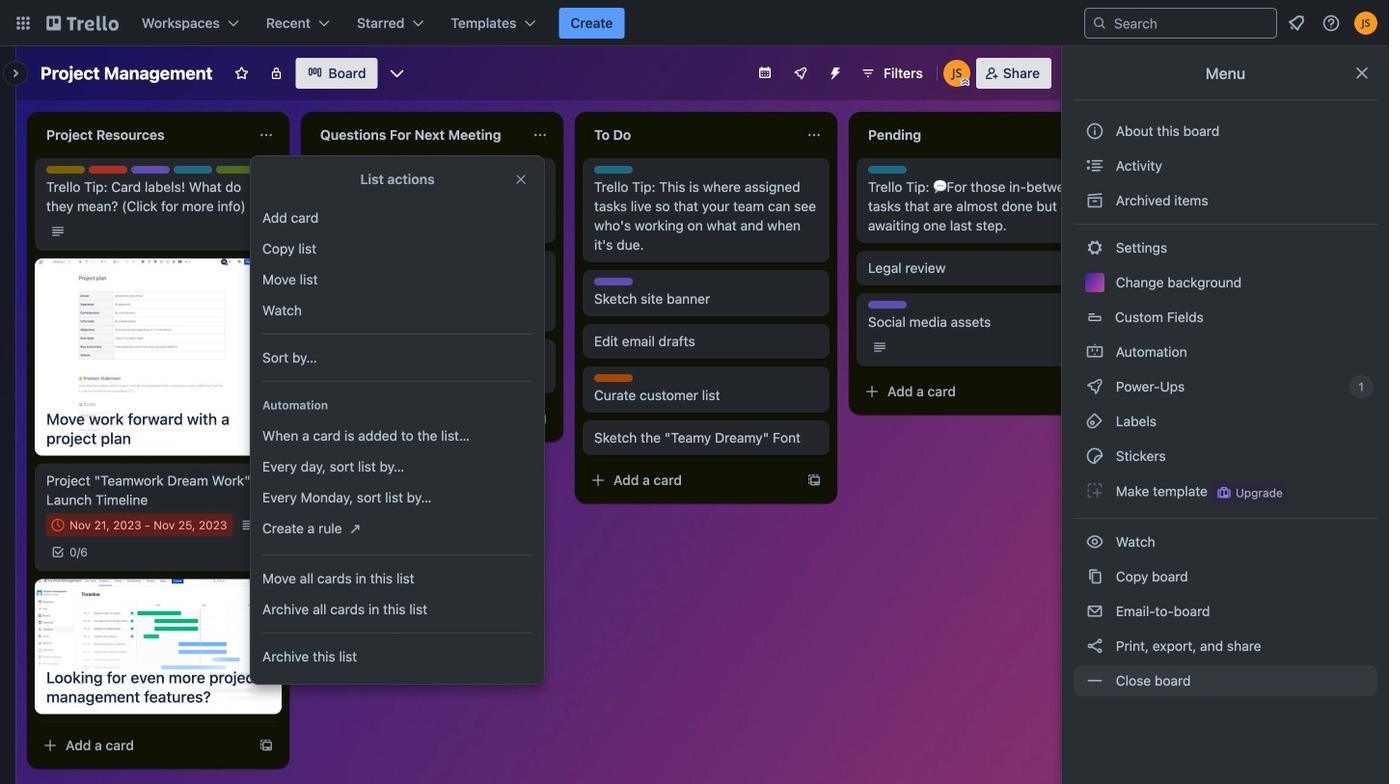 Task type: vqa. For each thing, say whether or not it's contained in the screenshot.
The Check
no



Task type: locate. For each thing, give the bounding box(es) containing it.
2 vertical spatial color: purple, title: "design team" element
[[869, 301, 907, 309]]

color: red, title: "priority" element
[[89, 166, 127, 174]]

color: lime, title: "halp" element
[[216, 166, 255, 174]]

color: sky, title: "trello tip" element
[[174, 166, 212, 174], [320, 166, 359, 174], [594, 166, 633, 174], [869, 166, 907, 174]]

primary element
[[0, 0, 1390, 46]]

8 sm image from the top
[[1086, 672, 1105, 691]]

sm image
[[1086, 156, 1105, 176], [1086, 191, 1105, 210], [1086, 343, 1105, 362], [1086, 377, 1105, 397], [1086, 447, 1105, 466], [1086, 567, 1105, 587], [1086, 637, 1105, 656], [1086, 672, 1105, 691]]

2 color: sky, title: "trello tip" element from the left
[[320, 166, 359, 174]]

1 sm image from the top
[[1086, 156, 1105, 176]]

color: yellow, title: "copy request" element
[[46, 166, 85, 174]]

0 vertical spatial color: purple, title: "design team" element
[[131, 166, 170, 174]]

back to home image
[[46, 8, 119, 39]]

color: orange, title: "one more step" element
[[594, 374, 633, 382]]

create from template… image
[[807, 473, 822, 488], [259, 738, 274, 754]]

0 notifications image
[[1285, 12, 1309, 35]]

1 vertical spatial color: purple, title: "design team" element
[[594, 278, 633, 286]]

john smith (johnsmith38824343) image
[[944, 60, 971, 87]]

0 vertical spatial create from template… image
[[807, 473, 822, 488]]

None checkbox
[[46, 514, 233, 537]]

1 color: sky, title: "trello tip" element from the left
[[174, 166, 212, 174]]

2 horizontal spatial color: purple, title: "design team" element
[[869, 301, 907, 309]]

None text field
[[35, 120, 251, 151], [309, 120, 525, 151], [583, 120, 799, 151], [35, 120, 251, 151], [309, 120, 525, 151], [583, 120, 799, 151]]

automation image
[[820, 58, 847, 85]]

2 sm image from the top
[[1086, 191, 1105, 210]]

3 sm image from the top
[[1086, 343, 1105, 362]]

0 horizontal spatial color: purple, title: "design team" element
[[131, 166, 170, 174]]

customize views image
[[388, 64, 407, 83]]

0 horizontal spatial create from template… image
[[259, 738, 274, 754]]

color: purple, title: "design team" element
[[131, 166, 170, 174], [594, 278, 633, 286], [869, 301, 907, 309]]

1 horizontal spatial color: purple, title: "design team" element
[[594, 278, 633, 286]]

sm image
[[1086, 238, 1105, 258], [1086, 412, 1105, 431], [1086, 482, 1105, 501], [1086, 533, 1105, 552], [1086, 602, 1105, 622]]

1 vertical spatial create from template… image
[[259, 738, 274, 754]]

2 sm image from the top
[[1086, 412, 1105, 431]]

john smith (johnsmith38824343) image
[[1355, 12, 1378, 35]]

Search field
[[1108, 10, 1277, 37]]

None text field
[[857, 120, 1073, 151]]

calendar power-up image
[[758, 65, 773, 80]]

5 sm image from the top
[[1086, 447, 1105, 466]]

1 horizontal spatial create from template… image
[[807, 473, 822, 488]]



Task type: describe. For each thing, give the bounding box(es) containing it.
4 sm image from the top
[[1086, 533, 1105, 552]]

3 color: sky, title: "trello tip" element from the left
[[594, 166, 633, 174]]

power ups image
[[793, 66, 809, 81]]

5 sm image from the top
[[1086, 602, 1105, 622]]

6 sm image from the top
[[1086, 567, 1105, 587]]

create from template… image
[[533, 411, 548, 427]]

4 color: sky, title: "trello tip" element from the left
[[869, 166, 907, 174]]

star or unstar board image
[[234, 66, 249, 81]]

this member is an admin of this board. image
[[961, 78, 970, 87]]

Board name text field
[[31, 58, 222, 89]]

1 sm image from the top
[[1086, 238, 1105, 258]]

3 sm image from the top
[[1086, 482, 1105, 501]]

private image
[[269, 66, 284, 81]]

4 sm image from the top
[[1086, 377, 1105, 397]]

open information menu image
[[1322, 14, 1341, 33]]

7 sm image from the top
[[1086, 637, 1105, 656]]

search image
[[1092, 15, 1108, 31]]



